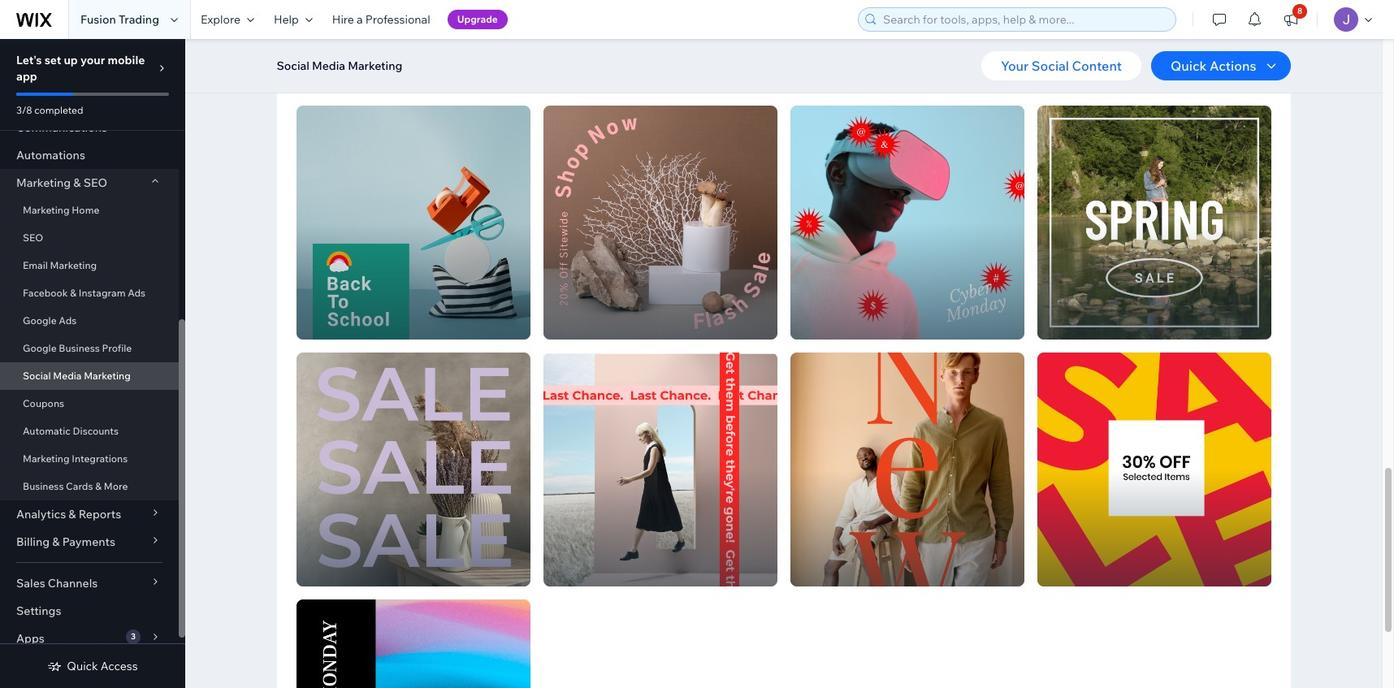 Task type: vqa. For each thing, say whether or not it's contained in the screenshot.
Hire
yes



Task type: describe. For each thing, give the bounding box(es) containing it.
channels
[[48, 576, 98, 591]]

marketing & seo button
[[0, 169, 179, 197]]

0 vertical spatial ads
[[128, 287, 146, 299]]

google for google ads
[[23, 314, 57, 327]]

social inside your social content button
[[1032, 58, 1069, 74]]

& for instagram
[[70, 287, 77, 299]]

media for social media marketing link
[[53, 370, 82, 382]]

help button
[[264, 0, 322, 39]]

automations
[[16, 148, 85, 163]]

1 vertical spatial business
[[23, 480, 64, 492]]

hire a professional
[[332, 12, 430, 27]]

marketing & seo
[[16, 176, 107, 190]]

marketing up facebook & instagram ads at the left
[[50, 259, 97, 271]]

social media marketing link
[[0, 362, 179, 390]]

automatic discounts
[[23, 425, 119, 437]]

social for social media marketing button
[[277, 59, 309, 73]]

reports
[[79, 507, 121, 522]]

3/8 completed
[[16, 104, 83, 116]]

3/8
[[16, 104, 32, 116]]

analytics
[[16, 507, 66, 522]]

google ads link
[[0, 307, 179, 335]]

billing & payments
[[16, 535, 115, 549]]

business inside 'link'
[[59, 342, 100, 354]]

marketing home link
[[0, 197, 179, 224]]

settings
[[16, 604, 61, 618]]

completed
[[34, 104, 83, 116]]

your
[[80, 53, 105, 67]]

app
[[16, 69, 37, 84]]

media for social media marketing button
[[312, 59, 345, 73]]

coupons link
[[0, 390, 179, 418]]

content
[[1072, 58, 1122, 74]]

integrations
[[72, 453, 128, 465]]

quick actions button
[[1151, 51, 1291, 80]]

quick access
[[67, 659, 138, 674]]

email marketing
[[23, 259, 97, 271]]

settings link
[[0, 597, 179, 625]]

google for google business profile
[[23, 342, 57, 354]]

your social content
[[1001, 58, 1122, 74]]

your
[[1001, 58, 1029, 74]]

quick access button
[[47, 659, 138, 674]]

upgrade button
[[447, 10, 508, 29]]

facebook & instagram ads
[[23, 287, 146, 299]]

social media marketing for social media marketing link
[[23, 370, 131, 382]]

payments
[[62, 535, 115, 549]]

facebook & instagram ads link
[[0, 280, 179, 307]]

& for reports
[[69, 507, 76, 522]]

trading
[[119, 12, 159, 27]]

a
[[357, 12, 363, 27]]

& for seo
[[73, 176, 81, 190]]

mobile
[[108, 53, 145, 67]]

communications
[[16, 120, 107, 135]]

sales
[[16, 576, 45, 591]]

email marketing link
[[0, 252, 179, 280]]

discounts
[[73, 425, 119, 437]]

facebook
[[23, 287, 68, 299]]

profile
[[102, 342, 132, 354]]

marketing integrations link
[[0, 445, 179, 473]]

fusion trading
[[80, 12, 159, 27]]

billing & payments button
[[0, 528, 179, 556]]

more
[[104, 480, 128, 492]]

marketing home
[[23, 204, 99, 216]]

seo inside dropdown button
[[83, 176, 107, 190]]



Task type: locate. For each thing, give the bounding box(es) containing it.
1 vertical spatial google
[[23, 342, 57, 354]]

google
[[23, 314, 57, 327], [23, 342, 57, 354]]

media down google business profile
[[53, 370, 82, 382]]

media down "hire" at the left of the page
[[312, 59, 345, 73]]

business down google ads link
[[59, 342, 100, 354]]

business cards & more link
[[0, 473, 179, 501]]

1 horizontal spatial quick
[[1171, 58, 1207, 74]]

home
[[72, 204, 99, 216]]

social media marketing for social media marketing button
[[277, 59, 402, 73]]

sidebar element
[[0, 0, 185, 688]]

set
[[44, 53, 61, 67]]

automatic
[[23, 425, 71, 437]]

marketing down marketing & seo
[[23, 204, 70, 216]]

professional
[[365, 12, 430, 27]]

social down help "button"
[[277, 59, 309, 73]]

marketing inside dropdown button
[[16, 176, 71, 190]]

analytics & reports button
[[0, 501, 179, 528]]

1 google from the top
[[23, 314, 57, 327]]

social inside social media marketing link
[[23, 370, 51, 382]]

media inside button
[[312, 59, 345, 73]]

3
[[131, 631, 136, 642]]

social right your
[[1032, 58, 1069, 74]]

fusion
[[80, 12, 116, 27]]

email
[[23, 259, 48, 271]]

sales channels
[[16, 576, 98, 591]]

apps
[[16, 631, 44, 646]]

social media marketing button
[[269, 54, 411, 78]]

billing
[[16, 535, 50, 549]]

actions
[[1210, 58, 1257, 74]]

0 vertical spatial quick
[[1171, 58, 1207, 74]]

sales channels button
[[0, 570, 179, 597]]

social media marketing down google business profile
[[23, 370, 131, 382]]

& up home
[[73, 176, 81, 190]]

& inside dropdown button
[[52, 535, 60, 549]]

marketing down profile
[[84, 370, 131, 382]]

marketing down hire a professional link
[[348, 59, 402, 73]]

ads right instagram
[[128, 287, 146, 299]]

explore
[[201, 12, 240, 27]]

google down facebook at the left of page
[[23, 314, 57, 327]]

0 vertical spatial social media marketing
[[277, 59, 402, 73]]

1 vertical spatial social media marketing
[[23, 370, 131, 382]]

hire
[[332, 12, 354, 27]]

& inside popup button
[[69, 507, 76, 522]]

google business profile
[[23, 342, 132, 354]]

seo up marketing home link
[[83, 176, 107, 190]]

& for payments
[[52, 535, 60, 549]]

quick inside sidebar element
[[67, 659, 98, 674]]

2 horizontal spatial social
[[1032, 58, 1069, 74]]

business cards & more
[[23, 480, 128, 492]]

coupons
[[23, 397, 64, 410]]

communications button
[[0, 114, 179, 141]]

quick left actions
[[1171, 58, 1207, 74]]

seo link
[[0, 224, 179, 252]]

up
[[64, 53, 78, 67]]

help
[[274, 12, 299, 27]]

let's set up your mobile app
[[16, 53, 145, 84]]

8
[[1298, 6, 1303, 16]]

0 vertical spatial media
[[312, 59, 345, 73]]

marketing
[[348, 59, 402, 73], [16, 176, 71, 190], [23, 204, 70, 216], [50, 259, 97, 271], [84, 370, 131, 382], [23, 453, 70, 465]]

marketing inside button
[[348, 59, 402, 73]]

social media marketing
[[277, 59, 402, 73], [23, 370, 131, 382]]

0 vertical spatial business
[[59, 342, 100, 354]]

0 horizontal spatial social
[[23, 370, 51, 382]]

social media marketing inside social media marketing link
[[23, 370, 131, 382]]

1 horizontal spatial media
[[312, 59, 345, 73]]

google down google ads
[[23, 342, 57, 354]]

1 horizontal spatial seo
[[83, 176, 107, 190]]

Search for tools, apps, help & more... field
[[878, 8, 1171, 31]]

quick
[[1171, 58, 1207, 74], [67, 659, 98, 674]]

1 vertical spatial media
[[53, 370, 82, 382]]

0 horizontal spatial ads
[[59, 314, 77, 327]]

quick for quick actions
[[1171, 58, 1207, 74]]

8 button
[[1273, 0, 1309, 39]]

access
[[101, 659, 138, 674]]

marketing down the automatic
[[23, 453, 70, 465]]

seo
[[83, 176, 107, 190], [23, 232, 43, 244]]

business up analytics
[[23, 480, 64, 492]]

quick left the access
[[67, 659, 98, 674]]

automations link
[[0, 141, 179, 169]]

business
[[59, 342, 100, 354], [23, 480, 64, 492]]

instagram
[[79, 287, 126, 299]]

quick inside quick actions button
[[1171, 58, 1207, 74]]

2 google from the top
[[23, 342, 57, 354]]

social
[[1032, 58, 1069, 74], [277, 59, 309, 73], [23, 370, 51, 382]]

google inside 'link'
[[23, 342, 57, 354]]

1 vertical spatial quick
[[67, 659, 98, 674]]

1 horizontal spatial ads
[[128, 287, 146, 299]]

1 horizontal spatial social
[[277, 59, 309, 73]]

automatic discounts link
[[0, 418, 179, 445]]

0 vertical spatial google
[[23, 314, 57, 327]]

& inside dropdown button
[[73, 176, 81, 190]]

marketing integrations
[[23, 453, 128, 465]]

google business profile link
[[0, 335, 179, 362]]

social up coupons on the bottom left
[[23, 370, 51, 382]]

quick for quick access
[[67, 659, 98, 674]]

marketing down automations
[[16, 176, 71, 190]]

media
[[312, 59, 345, 73], [53, 370, 82, 382]]

seo up the email at the left of page
[[23, 232, 43, 244]]

hire a professional link
[[322, 0, 440, 39]]

& right facebook at the left of page
[[70, 287, 77, 299]]

0 vertical spatial seo
[[83, 176, 107, 190]]

& left more
[[95, 480, 102, 492]]

google ads
[[23, 314, 77, 327]]

upgrade
[[457, 13, 498, 25]]

1 vertical spatial ads
[[59, 314, 77, 327]]

& left reports
[[69, 507, 76, 522]]

social media marketing down "hire" at the left of the page
[[277, 59, 402, 73]]

social media marketing inside social media marketing button
[[277, 59, 402, 73]]

& right "billing"
[[52, 535, 60, 549]]

media inside sidebar element
[[53, 370, 82, 382]]

ads
[[128, 287, 146, 299], [59, 314, 77, 327]]

1 horizontal spatial social media marketing
[[277, 59, 402, 73]]

&
[[73, 176, 81, 190], [70, 287, 77, 299], [95, 480, 102, 492], [69, 507, 76, 522], [52, 535, 60, 549]]

quick actions
[[1171, 58, 1257, 74]]

your social content button
[[982, 51, 1142, 80]]

google inside google ads link
[[23, 314, 57, 327]]

0 horizontal spatial seo
[[23, 232, 43, 244]]

0 horizontal spatial social media marketing
[[23, 370, 131, 382]]

1 vertical spatial seo
[[23, 232, 43, 244]]

social inside social media marketing button
[[277, 59, 309, 73]]

cards
[[66, 480, 93, 492]]

0 horizontal spatial media
[[53, 370, 82, 382]]

analytics & reports
[[16, 507, 121, 522]]

social for social media marketing link
[[23, 370, 51, 382]]

0 horizontal spatial quick
[[67, 659, 98, 674]]

let's
[[16, 53, 42, 67]]

ads up google business profile
[[59, 314, 77, 327]]



